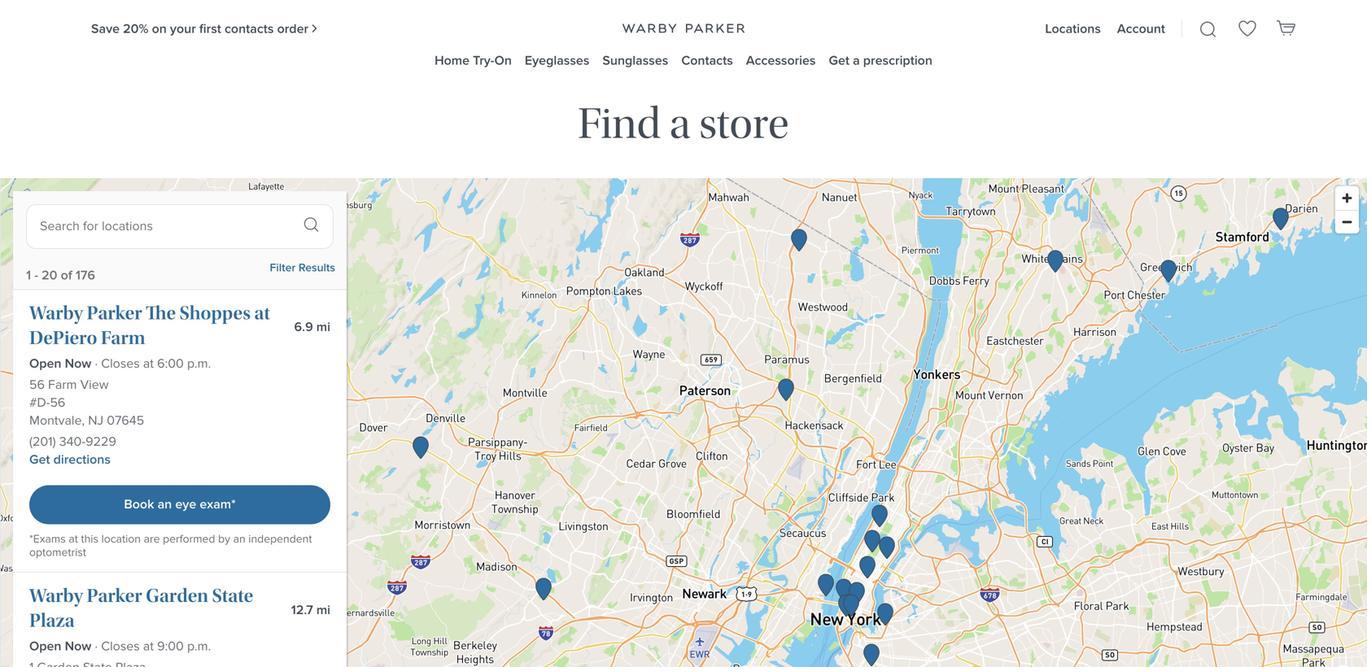Task type: vqa. For each thing, say whether or not it's contained in the screenshot.
2024
no



Task type: locate. For each thing, give the bounding box(es) containing it.
a right get
[[853, 50, 860, 70]]

1 horizontal spatial a
[[853, 50, 860, 70]]

locations
[[1045, 19, 1101, 38]]

find a store main content
[[0, 80, 1367, 667]]

cart image
[[1277, 18, 1297, 37]]

0 vertical spatial a
[[853, 50, 860, 70]]

contacts link
[[682, 50, 733, 70]]

try-
[[473, 50, 495, 70]]

your
[[170, 19, 196, 38]]

save 20% on your first contacts order link
[[91, 19, 318, 38]]

account
[[1118, 19, 1166, 38]]

home try-on
[[435, 50, 512, 70]]

first
[[199, 19, 221, 38]]

a
[[853, 50, 860, 70], [670, 98, 691, 149]]

a inside find a store main content
[[670, 98, 691, 149]]

20%
[[123, 19, 149, 38]]

save
[[91, 19, 120, 38]]

order
[[277, 19, 309, 38]]

0 horizontal spatial a
[[670, 98, 691, 149]]

1 vertical spatial a
[[670, 98, 691, 149]]

a right find
[[670, 98, 691, 149]]



Task type: describe. For each thing, give the bounding box(es) containing it.
store
[[699, 98, 789, 149]]

locations link
[[1045, 19, 1101, 38]]

eyeglasses button
[[525, 50, 590, 70]]

account link
[[1118, 19, 1166, 38]]

a for get
[[853, 50, 860, 70]]

get a prescription
[[829, 50, 933, 70]]

save 20% on your first contacts order
[[91, 19, 309, 38]]

warby parker logo image
[[622, 24, 745, 33]]

prescription
[[863, 50, 933, 70]]

get a prescription link
[[829, 50, 933, 70]]

accessories link
[[746, 50, 816, 70]]

home
[[435, 50, 470, 70]]

accessories
[[746, 50, 816, 70]]

a for find
[[670, 98, 691, 149]]

get
[[829, 50, 850, 70]]

contacts
[[225, 19, 274, 38]]

find a store
[[578, 98, 789, 149]]

on
[[495, 50, 512, 70]]

contacts
[[682, 50, 733, 70]]

eyeglasses
[[525, 50, 590, 70]]

sunglasses button
[[603, 50, 669, 70]]

home try-on button
[[435, 50, 512, 70]]

sunglasses
[[603, 50, 669, 70]]

find
[[578, 98, 661, 149]]

on
[[152, 19, 167, 38]]



